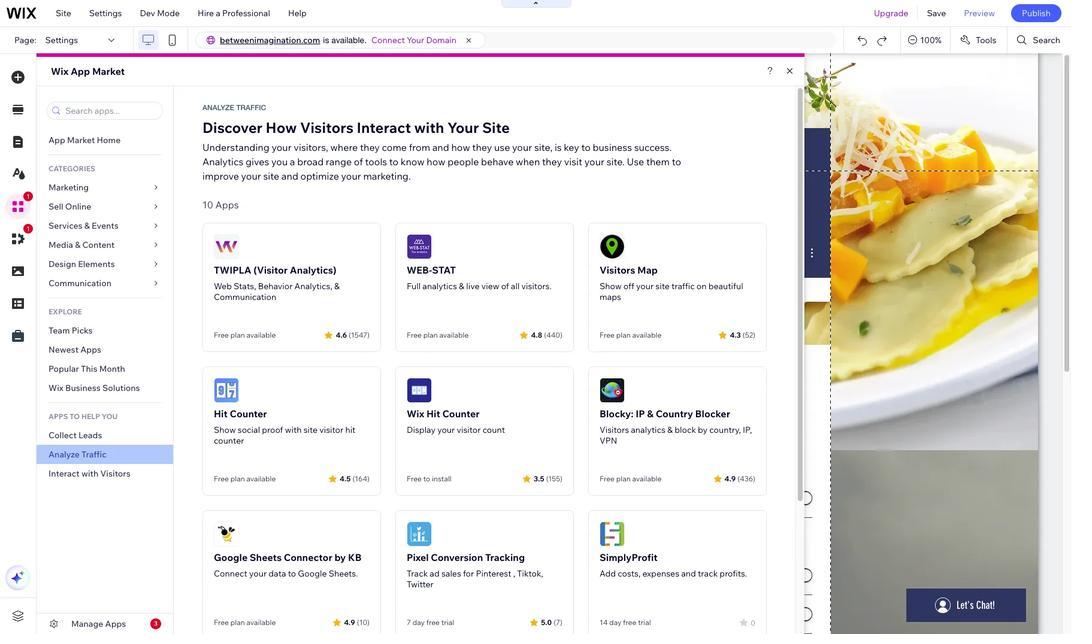 Task type: locate. For each thing, give the bounding box(es) containing it.
0 vertical spatial communication
[[49, 278, 113, 289]]

how up people
[[452, 141, 470, 153]]

communication link
[[37, 274, 173, 293]]

0 vertical spatial site
[[56, 8, 71, 19]]

0 horizontal spatial counter
[[230, 408, 267, 420]]

analytics
[[423, 281, 457, 292], [631, 425, 666, 436]]

analytics,
[[295, 281, 333, 292]]

by inside the blocky: ip & country blocker visitors analytics & block by country, ip, vpn
[[699, 425, 708, 436]]

1 horizontal spatial with
[[285, 425, 302, 436]]

0 vertical spatial settings
[[89, 8, 122, 19]]

free plan available down counter
[[214, 475, 276, 484]]

visitors map show off your site traffic on beautiful maps
[[600, 264, 744, 303]]

market up search apps... field
[[92, 65, 125, 77]]

design elements
[[49, 259, 115, 270]]

stats,
[[234, 281, 256, 292]]

1 day from the left
[[413, 619, 425, 628]]

2 horizontal spatial with
[[415, 119, 445, 137]]

and down you
[[282, 170, 299, 182]]

day for add
[[610, 619, 622, 628]]

you
[[102, 412, 118, 421]]

1 horizontal spatial of
[[502, 281, 509, 292]]

1 horizontal spatial counter
[[443, 408, 480, 420]]

wix business solutions
[[49, 383, 140, 394]]

manage
[[71, 619, 103, 630]]

free plan available for google
[[214, 619, 276, 628]]

visitor inside wix hit counter display your visitor count
[[457, 425, 481, 436]]

track
[[407, 569, 428, 580]]

proof
[[262, 425, 283, 436]]

interact down collect
[[49, 469, 80, 480]]

2 counter from the left
[[443, 408, 480, 420]]

1 horizontal spatial communication
[[214, 292, 277, 303]]

they down site,
[[543, 156, 562, 168]]

0 horizontal spatial analytics
[[423, 281, 457, 292]]

site inside visitors map show off your site traffic on beautiful maps
[[656, 281, 670, 292]]

& left events
[[84, 221, 90, 231]]

your down range
[[341, 170, 361, 182]]

2 horizontal spatial they
[[543, 156, 562, 168]]

1 hit from the left
[[214, 408, 228, 420]]

blocky: ip & country blocker visitors analytics & block by country, ip, vpn
[[600, 408, 753, 447]]

plan for web-
[[424, 331, 438, 340]]

1 horizontal spatial site
[[304, 425, 318, 436]]

hire a professional
[[198, 8, 270, 19]]

your left site.
[[585, 156, 605, 168]]

2 horizontal spatial and
[[682, 569, 697, 580]]

1 vertical spatial is
[[555, 141, 562, 153]]

2 vertical spatial wix
[[407, 408, 425, 420]]

0 horizontal spatial interact
[[49, 469, 80, 480]]

2 vertical spatial apps
[[105, 619, 126, 630]]

1 vertical spatial 1
[[26, 225, 30, 233]]

hit
[[214, 408, 228, 420], [427, 408, 441, 420]]

100%
[[921, 35, 942, 46]]

hit down hit counter logo
[[214, 408, 228, 420]]

trial
[[442, 619, 455, 628], [639, 619, 651, 628]]

1 horizontal spatial show
[[600, 281, 622, 292]]

collect leads
[[49, 430, 102, 441]]

your right display
[[438, 425, 455, 436]]

save button
[[919, 0, 956, 26]]

show left social
[[214, 425, 236, 436]]

available down off on the right top of the page
[[633, 331, 662, 340]]

they up tools
[[360, 141, 380, 153]]

site inside the hit counter show social proof with site visitor hit counter
[[304, 425, 318, 436]]

0 horizontal spatial and
[[282, 170, 299, 182]]

visitors up off on the right top of the page
[[600, 264, 636, 276]]

visitor left the "hit"
[[320, 425, 344, 436]]

connect inside "google sheets connector by kb connect your data to google sheets."
[[214, 569, 248, 580]]

of left the all at left
[[502, 281, 509, 292]]

0 horizontal spatial traffic
[[82, 450, 107, 460]]

0 horizontal spatial how
[[427, 156, 446, 168]]

your inside "google sheets connector by kb connect your data to google sheets."
[[249, 569, 267, 580]]

business
[[593, 141, 633, 153]]

14 day free trial
[[600, 619, 651, 628]]

settings left the dev
[[89, 8, 122, 19]]

free plan available down maps
[[600, 331, 662, 340]]

0 vertical spatial apps
[[216, 199, 239, 211]]

your left domain
[[407, 35, 425, 46]]

1 vertical spatial communication
[[214, 292, 277, 303]]

of left tools
[[354, 156, 363, 168]]

hit counter logo image
[[214, 378, 239, 403]]

0 horizontal spatial apps
[[80, 345, 101, 356]]

betweenimagination.com
[[220, 35, 320, 46]]

2 visitor from the left
[[457, 425, 481, 436]]

0 horizontal spatial by
[[335, 552, 346, 564]]

counter
[[230, 408, 267, 420], [443, 408, 480, 420]]

& right analytics,
[[335, 281, 340, 292]]

web-
[[407, 264, 432, 276]]

free right 7
[[427, 619, 440, 628]]

1 vertical spatial connect
[[214, 569, 248, 580]]

your
[[407, 35, 425, 46], [448, 119, 479, 137]]

1 vertical spatial market
[[67, 135, 95, 146]]

traffic
[[236, 104, 266, 112], [82, 450, 107, 460]]

map
[[638, 264, 658, 276]]

(10)
[[357, 618, 370, 627]]

show
[[600, 281, 622, 292], [214, 425, 236, 436]]

full
[[407, 281, 421, 292]]

manage apps
[[71, 619, 126, 630]]

1 horizontal spatial visitor
[[457, 425, 481, 436]]

communication down design elements
[[49, 278, 113, 289]]

hit inside the hit counter show social proof with site visitor hit counter
[[214, 408, 228, 420]]

free plan available down data
[[214, 619, 276, 628]]

and right from
[[433, 141, 450, 153]]

collect leads link
[[37, 426, 173, 445]]

app up categories
[[49, 135, 65, 146]]

with down analyze traffic link at left
[[82, 469, 99, 480]]

day right 7
[[413, 619, 425, 628]]

1 horizontal spatial is
[[555, 141, 562, 153]]

1 button left the sell
[[5, 192, 33, 219]]

site left traffic
[[656, 281, 670, 292]]

0 vertical spatial analyze
[[203, 104, 234, 112]]

popular this month
[[49, 364, 125, 375]]

show inside the hit counter show social proof with site visitor hit counter
[[214, 425, 236, 436]]

pinterest
[[476, 569, 512, 580]]

they left use at the left of the page
[[473, 141, 492, 153]]

4.9 for kb
[[344, 618, 355, 627]]

0 vertical spatial 1 button
[[5, 192, 33, 219]]

0 horizontal spatial your
[[407, 35, 425, 46]]

trial for add
[[639, 619, 651, 628]]

apps right 10
[[216, 199, 239, 211]]

4.3
[[730, 331, 741, 340]]

0 vertical spatial site
[[263, 170, 280, 182]]

4.9 for blocker
[[725, 475, 736, 484]]

0 horizontal spatial show
[[214, 425, 236, 436]]

how down from
[[427, 156, 446, 168]]

1 vertical spatial by
[[335, 552, 346, 564]]

tracking
[[486, 552, 525, 564]]

1 vertical spatial 1 button
[[5, 224, 33, 252]]

1 visitor from the left
[[320, 425, 344, 436]]

and left the track
[[682, 569, 697, 580]]

0 horizontal spatial connect
[[214, 569, 248, 580]]

1 vertical spatial analytics
[[631, 425, 666, 436]]

1 vertical spatial show
[[214, 425, 236, 436]]

5.0
[[541, 618, 552, 627]]

(visitor
[[254, 264, 288, 276]]

connect down google sheets connector by kb logo
[[214, 569, 248, 580]]

3
[[154, 621, 158, 628]]

wix for wix app market
[[51, 65, 69, 77]]

day
[[413, 619, 425, 628], [610, 619, 622, 628]]

2 1 from the top
[[26, 225, 30, 233]]

1 vertical spatial apps
[[80, 345, 101, 356]]

market left home
[[67, 135, 95, 146]]

0 horizontal spatial with
[[82, 469, 99, 480]]

to down come
[[390, 156, 399, 168]]

explore
[[49, 308, 82, 317]]

0 horizontal spatial hit
[[214, 408, 228, 420]]

by right block
[[699, 425, 708, 436]]

(1547)
[[349, 331, 370, 340]]

free
[[214, 331, 229, 340], [407, 331, 422, 340], [600, 331, 615, 340], [214, 475, 229, 484], [407, 475, 422, 484], [600, 475, 615, 484], [214, 619, 229, 628]]

free for hit
[[214, 475, 229, 484]]

analytics inside the blocky: ip & country blocker visitors analytics & block by country, ip, vpn
[[631, 425, 666, 436]]

1 free from the left
[[427, 619, 440, 628]]

0 horizontal spatial of
[[354, 156, 363, 168]]

1 horizontal spatial they
[[473, 141, 492, 153]]

conversion
[[431, 552, 483, 564]]

traffic down leads
[[82, 450, 107, 460]]

1 vertical spatial google
[[298, 569, 327, 580]]

3.5
[[534, 475, 545, 484]]

simplyprofit
[[600, 552, 658, 564]]

sheets
[[250, 552, 282, 564]]

1
[[26, 193, 30, 200], [26, 225, 30, 233]]

wix for wix business solutions
[[49, 383, 63, 394]]

free for web-
[[407, 331, 422, 340]]

day right 14
[[610, 619, 622, 628]]

a right you
[[290, 156, 295, 168]]

0 vertical spatial is
[[323, 35, 329, 45]]

0 vertical spatial by
[[699, 425, 708, 436]]

wix inside wix hit counter display your visitor count
[[407, 408, 425, 420]]

team
[[49, 326, 70, 336]]

free
[[427, 619, 440, 628], [624, 619, 637, 628]]

0 vertical spatial interact
[[357, 119, 411, 137]]

trial right 14
[[639, 619, 651, 628]]

communication down twipla
[[214, 292, 277, 303]]

1 vertical spatial of
[[502, 281, 509, 292]]

trial right 7
[[442, 619, 455, 628]]

available for analytics
[[440, 331, 469, 340]]

1 vertical spatial analyze traffic
[[49, 450, 107, 460]]

free for wix
[[407, 475, 422, 484]]

1 trial from the left
[[442, 619, 455, 628]]

your up when
[[513, 141, 533, 153]]

site right proof
[[304, 425, 318, 436]]

this
[[81, 364, 97, 375]]

analytics down "ip"
[[631, 425, 666, 436]]

a right hire
[[216, 8, 221, 19]]

1 horizontal spatial trial
[[639, 619, 651, 628]]

show inside visitors map show off your site traffic on beautiful maps
[[600, 281, 622, 292]]

2 trial from the left
[[639, 619, 651, 628]]

0 vertical spatial how
[[452, 141, 470, 153]]

& left live at the left of the page
[[459, 281, 465, 292]]

0 horizontal spatial free
[[427, 619, 440, 628]]

people
[[448, 156, 479, 168]]

available down live at the left of the page
[[440, 331, 469, 340]]

4.5
[[340, 475, 351, 484]]

is left available.
[[323, 35, 329, 45]]

7
[[407, 619, 411, 628]]

analytics
[[203, 156, 244, 168]]

show left off on the right top of the page
[[600, 281, 622, 292]]

free for conversion
[[427, 619, 440, 628]]

google sheets connector by kb connect your data to google sheets.
[[214, 552, 362, 580]]

settings up wix app market
[[45, 35, 78, 46]]

show for visitors
[[600, 281, 622, 292]]

apps right manage
[[105, 619, 126, 630]]

1 vertical spatial settings
[[45, 35, 78, 46]]

5.0 (7)
[[541, 618, 563, 627]]

4.9 left (10)
[[344, 618, 355, 627]]

1 horizontal spatial hit
[[427, 408, 441, 420]]

1 vertical spatial how
[[427, 156, 446, 168]]

know
[[401, 156, 425, 168]]

google
[[214, 552, 248, 564], [298, 569, 327, 580]]

by left kb
[[335, 552, 346, 564]]

1 counter from the left
[[230, 408, 267, 420]]

0 vertical spatial wix
[[51, 65, 69, 77]]

site
[[56, 8, 71, 19], [483, 119, 510, 137]]

0 vertical spatial analytics
[[423, 281, 457, 292]]

your up you
[[272, 141, 292, 153]]

available down data
[[247, 619, 276, 628]]

search
[[1034, 35, 1061, 46]]

analytics inside web-stat full analytics & live view of all visitors.
[[423, 281, 457, 292]]

2 free from the left
[[624, 619, 637, 628]]

visitors down blocky:
[[600, 425, 630, 436]]

2 horizontal spatial apps
[[216, 199, 239, 211]]

a
[[216, 8, 221, 19], [290, 156, 295, 168]]

0 horizontal spatial analyze
[[49, 450, 80, 460]]

dev mode
[[140, 8, 180, 19]]

1 button left media
[[5, 224, 33, 252]]

analytics down stat
[[423, 281, 457, 292]]

of inside web-stat full analytics & live view of all visitors.
[[502, 281, 509, 292]]

0 vertical spatial your
[[407, 35, 425, 46]]

blocky: ip & country blocker logo image
[[600, 378, 625, 403]]

visitors inside visitors map show off your site traffic on beautiful maps
[[600, 264, 636, 276]]

with up from
[[415, 119, 445, 137]]

1 1 from the top
[[26, 193, 30, 200]]

0 horizontal spatial 4.9
[[344, 618, 355, 627]]

traffic up the discover
[[236, 104, 266, 112]]

communication inside "link"
[[49, 278, 113, 289]]

2 hit from the left
[[427, 408, 441, 420]]

1 horizontal spatial a
[[290, 156, 295, 168]]

google down connector
[[298, 569, 327, 580]]

country
[[656, 408, 694, 420]]

your inside wix hit counter display your visitor count
[[438, 425, 455, 436]]

by inside "google sheets connector by kb connect your data to google sheets."
[[335, 552, 346, 564]]

connect
[[372, 35, 405, 46], [214, 569, 248, 580]]

1 vertical spatial site
[[656, 281, 670, 292]]

analyze traffic down collect leads
[[49, 450, 107, 460]]

plan
[[231, 331, 245, 340], [424, 331, 438, 340], [617, 331, 631, 340], [231, 475, 245, 484], [617, 475, 631, 484], [231, 619, 245, 628]]

1 horizontal spatial analyze
[[203, 104, 234, 112]]

0 vertical spatial traffic
[[236, 104, 266, 112]]

connect right available.
[[372, 35, 405, 46]]

app up search apps... field
[[71, 65, 90, 77]]

your up people
[[448, 119, 479, 137]]

with right proof
[[285, 425, 302, 436]]

free right 14
[[624, 619, 637, 628]]

1 vertical spatial with
[[285, 425, 302, 436]]

(440)
[[544, 331, 563, 340]]

1 horizontal spatial day
[[610, 619, 622, 628]]

interact up come
[[357, 119, 411, 137]]

how
[[266, 119, 297, 137]]

available for social
[[247, 475, 276, 484]]

0 vertical spatial connect
[[372, 35, 405, 46]]

a inside understanding your visitors, where they come from and how they use your site, is key to business success. analytics gives you a broad range of tools to know how people behave when they visit your site. use them to improve your site and optimize your marketing.
[[290, 156, 295, 168]]

plan for twipla
[[231, 331, 245, 340]]

google down google sheets connector by kb logo
[[214, 552, 248, 564]]

ad
[[430, 569, 440, 580]]

analyze down collect
[[49, 450, 80, 460]]

to right the key
[[582, 141, 591, 153]]

available down the blocky: ip & country blocker visitors analytics & block by country, ip, vpn
[[633, 475, 662, 484]]

hit up display
[[427, 408, 441, 420]]

analyze traffic up the discover
[[203, 104, 266, 112]]

2 vertical spatial site
[[304, 425, 318, 436]]

0 horizontal spatial app
[[49, 135, 65, 146]]

pixel
[[407, 552, 429, 564]]

0 vertical spatial a
[[216, 8, 221, 19]]

your down sheets in the left of the page
[[249, 569, 267, 580]]

trial for conversion
[[442, 619, 455, 628]]

free plan available down stats,
[[214, 331, 276, 340]]

1 horizontal spatial analytics
[[631, 425, 666, 436]]

1 left marketing
[[26, 193, 30, 200]]

free for visitors
[[600, 331, 615, 340]]

0 horizontal spatial trial
[[442, 619, 455, 628]]

install
[[432, 475, 452, 484]]

maps
[[600, 292, 622, 303]]

2 day from the left
[[610, 619, 622, 628]]

1 vertical spatial a
[[290, 156, 295, 168]]

available down proof
[[247, 475, 276, 484]]

0 vertical spatial show
[[600, 281, 622, 292]]

free plan available down the full
[[407, 331, 469, 340]]

1 horizontal spatial and
[[433, 141, 450, 153]]

1 horizontal spatial traffic
[[236, 104, 266, 112]]

available for web
[[247, 331, 276, 340]]

4.9 left (436)
[[725, 475, 736, 484]]

1 horizontal spatial analyze traffic
[[203, 104, 266, 112]]

apps up this
[[80, 345, 101, 356]]

1 vertical spatial wix
[[49, 383, 63, 394]]

2 horizontal spatial site
[[656, 281, 670, 292]]

1 horizontal spatial free
[[624, 619, 637, 628]]

4.8 (440)
[[531, 331, 563, 340]]

& right "ip"
[[648, 408, 654, 420]]

free plan available down vpn
[[600, 475, 662, 484]]

1 left services on the top of the page
[[26, 225, 30, 233]]

interact
[[357, 119, 411, 137], [49, 469, 80, 480]]

available down behavior
[[247, 331, 276, 340]]

0 horizontal spatial is
[[323, 35, 329, 45]]

is left the key
[[555, 141, 562, 153]]

to right data
[[288, 569, 296, 580]]

is
[[323, 35, 329, 45], [555, 141, 562, 153]]

is inside understanding your visitors, where they come from and how they use your site, is key to business success. analytics gives you a broad range of tools to know how people behave when they visit your site. use them to improve your site and optimize your marketing.
[[555, 141, 562, 153]]

0 horizontal spatial site
[[263, 170, 280, 182]]

vpn
[[600, 436, 618, 447]]

1 vertical spatial interact
[[49, 469, 80, 480]]

counter inside the hit counter show social proof with site visitor hit counter
[[230, 408, 267, 420]]

wix
[[51, 65, 69, 77], [49, 383, 63, 394], [407, 408, 425, 420]]

analyze up the discover
[[203, 104, 234, 112]]

2 vertical spatial with
[[82, 469, 99, 480]]

site down you
[[263, 170, 280, 182]]



Task type: describe. For each thing, give the bounding box(es) containing it.
media & content
[[49, 240, 115, 251]]

newest
[[49, 345, 79, 356]]

media & content link
[[37, 236, 173, 255]]

0 horizontal spatial site
[[56, 8, 71, 19]]

design
[[49, 259, 76, 270]]

0 vertical spatial with
[[415, 119, 445, 137]]

free to install
[[407, 475, 452, 484]]

0 horizontal spatial a
[[216, 8, 221, 19]]

0 horizontal spatial google
[[214, 552, 248, 564]]

show for hit
[[214, 425, 236, 436]]

1 horizontal spatial interact
[[357, 119, 411, 137]]

simplyprofit add costs, expenses and track profits.
[[600, 552, 748, 580]]

hit
[[346, 425, 356, 436]]

free for twipla
[[214, 331, 229, 340]]

elements
[[78, 259, 115, 270]]

site,
[[535, 141, 553, 153]]

to right them
[[672, 156, 682, 168]]

help
[[81, 412, 100, 421]]

leads
[[79, 430, 102, 441]]

save
[[928, 8, 947, 19]]

plan for google
[[231, 619, 245, 628]]

improve
[[203, 170, 239, 182]]

with inside the hit counter show social proof with site visitor hit counter
[[285, 425, 302, 436]]

tools button
[[951, 27, 1008, 53]]

behave
[[481, 156, 514, 168]]

home
[[97, 135, 121, 146]]

on
[[697, 281, 707, 292]]

apps to help you
[[49, 412, 118, 421]]

10 apps
[[203, 199, 239, 211]]

free for blocky:
[[600, 475, 615, 484]]

view
[[482, 281, 500, 292]]

publish
[[1023, 8, 1052, 19]]

your inside visitors map show off your site traffic on beautiful maps
[[637, 281, 654, 292]]

preview
[[965, 8, 996, 19]]

1 1 button from the top
[[5, 192, 33, 219]]

visitors inside the blocky: ip & country blocker visitors analytics & block by country, ip, vpn
[[600, 425, 630, 436]]

1 vertical spatial analyze
[[49, 450, 80, 460]]

track
[[698, 569, 718, 580]]

10
[[203, 199, 213, 211]]

to inside "google sheets connector by kb connect your data to google sheets."
[[288, 569, 296, 580]]

discover how visitors interact with your site
[[203, 119, 510, 137]]

google sheets connector by kb logo image
[[214, 522, 239, 547]]

stat
[[432, 264, 456, 276]]

connector
[[284, 552, 333, 564]]

100% button
[[902, 27, 951, 53]]

discover
[[203, 119, 263, 137]]

visitors up visitors,
[[300, 119, 354, 137]]

is inside the is available. connect your domain
[[323, 35, 329, 45]]

communication inside twipla (visitor analytics) web stats, behavior analytics, & communication
[[214, 292, 277, 303]]

free plan available for visitors
[[600, 331, 662, 340]]

professional
[[222, 8, 270, 19]]

4.5 (164)
[[340, 475, 370, 484]]

1 horizontal spatial connect
[[372, 35, 405, 46]]

services & events
[[49, 221, 119, 231]]

marketing
[[49, 182, 89, 193]]

use
[[495, 141, 510, 153]]

wix app market
[[51, 65, 125, 77]]

0 vertical spatial app
[[71, 65, 90, 77]]

visitor inside the hit counter show social proof with site visitor hit counter
[[320, 425, 344, 436]]

key
[[564, 141, 580, 153]]

2 1 button from the top
[[5, 224, 33, 252]]

0 horizontal spatial settings
[[45, 35, 78, 46]]

apps for manage apps
[[105, 619, 126, 630]]

free plan available for web-
[[407, 331, 469, 340]]

counter
[[214, 436, 244, 447]]

business
[[65, 383, 101, 394]]

1 horizontal spatial google
[[298, 569, 327, 580]]

sell online link
[[37, 197, 173, 216]]

1 horizontal spatial settings
[[89, 8, 122, 19]]

web-stat full analytics & live view of all visitors.
[[407, 264, 552, 292]]

4.9 (436)
[[725, 475, 756, 484]]

visit
[[565, 156, 583, 168]]

& right media
[[75, 240, 81, 251]]

app market home
[[49, 135, 121, 146]]

you
[[272, 156, 288, 168]]

1 vertical spatial and
[[282, 170, 299, 182]]

success.
[[635, 141, 672, 153]]

of inside understanding your visitors, where they come from and how they use your site, is key to business success. analytics gives you a broad range of tools to know how people behave when they visit your site. use them to improve your site and optimize your marketing.
[[354, 156, 363, 168]]

web-stat logo image
[[407, 234, 432, 260]]

site.
[[607, 156, 625, 168]]

hit inside wix hit counter display your visitor count
[[427, 408, 441, 420]]

display
[[407, 425, 436, 436]]

from
[[409, 141, 431, 153]]

web
[[214, 281, 232, 292]]

free for add
[[624, 619, 637, 628]]

to left install
[[424, 475, 431, 484]]

simplyprofit logo image
[[600, 522, 625, 547]]

popular
[[49, 364, 79, 375]]

categories
[[49, 164, 95, 173]]

tools
[[365, 156, 387, 168]]

available for off
[[633, 331, 662, 340]]

14
[[600, 619, 608, 628]]

understanding your visitors, where they come from and how they use your site, is key to business success. analytics gives you a broad range of tools to know how people behave when they visit your site. use them to improve your site and optimize your marketing.
[[203, 141, 682, 182]]

& inside web-stat full analytics & live view of all visitors.
[[459, 281, 465, 292]]

4.9 (10)
[[344, 618, 370, 627]]

and inside simplyprofit add costs, expenses and track profits.
[[682, 569, 697, 580]]

plan for visitors
[[617, 331, 631, 340]]

when
[[516, 156, 540, 168]]

,
[[514, 569, 516, 580]]

design elements link
[[37, 255, 173, 274]]

understanding
[[203, 141, 270, 153]]

plan for hit
[[231, 475, 245, 484]]

is available. connect your domain
[[323, 35, 457, 46]]

free for google
[[214, 619, 229, 628]]

& inside twipla (visitor analytics) web stats, behavior analytics, & communication
[[335, 281, 340, 292]]

free plan available for twipla
[[214, 331, 276, 340]]

data
[[269, 569, 286, 580]]

site inside understanding your visitors, where they come from and how they use your site, is key to business success. analytics gives you a broad range of tools to know how people behave when they visit your site. use them to improve your site and optimize your marketing.
[[263, 170, 280, 182]]

use
[[627, 156, 645, 168]]

marketing link
[[37, 178, 173, 197]]

visitors,
[[294, 141, 328, 153]]

1 vertical spatial site
[[483, 119, 510, 137]]

range
[[326, 156, 352, 168]]

0 vertical spatial market
[[92, 65, 125, 77]]

twipla (visitor analytics) logo image
[[214, 234, 239, 260]]

0 vertical spatial analyze traffic
[[203, 104, 266, 112]]

kb
[[348, 552, 362, 564]]

sell online
[[49, 201, 91, 212]]

visitors map logo image
[[600, 234, 625, 260]]

your down gives
[[241, 170, 261, 182]]

app market home link
[[37, 131, 173, 150]]

0 horizontal spatial analyze traffic
[[49, 450, 107, 460]]

& left block
[[668, 425, 673, 436]]

day for conversion
[[413, 619, 425, 628]]

pixel conversion tracking track ad sales for pinterest , tiktok, twitter
[[407, 552, 544, 591]]

off
[[624, 281, 635, 292]]

live
[[467, 281, 480, 292]]

apps for newest apps
[[80, 345, 101, 356]]

team picks link
[[37, 321, 173, 341]]

available for country
[[633, 475, 662, 484]]

1 vertical spatial traffic
[[82, 450, 107, 460]]

Search apps... field
[[62, 103, 159, 119]]

free plan available for hit
[[214, 475, 276, 484]]

1 vertical spatial your
[[448, 119, 479, 137]]

costs,
[[618, 569, 641, 580]]

available for by
[[247, 619, 276, 628]]

to
[[70, 412, 80, 421]]

newest apps
[[49, 345, 101, 356]]

4.8
[[531, 331, 543, 340]]

4.6
[[336, 331, 347, 340]]

0 horizontal spatial they
[[360, 141, 380, 153]]

free plan available for blocky:
[[600, 475, 662, 484]]

visitors.
[[522, 281, 552, 292]]

ip
[[636, 408, 646, 420]]

(7)
[[554, 618, 563, 627]]

1 horizontal spatial how
[[452, 141, 470, 153]]

visitors down analyze traffic link at left
[[100, 469, 131, 480]]

1 vertical spatial app
[[49, 135, 65, 146]]

counter inside wix hit counter display your visitor count
[[443, 408, 480, 420]]

7 day free trial
[[407, 619, 455, 628]]

plan for blocky:
[[617, 475, 631, 484]]

wix hit counter logo image
[[407, 378, 432, 403]]

apps for 10 apps
[[216, 199, 239, 211]]

pixel conversion tracking logo image
[[407, 522, 432, 547]]



Task type: vqa. For each thing, say whether or not it's contained in the screenshot.


